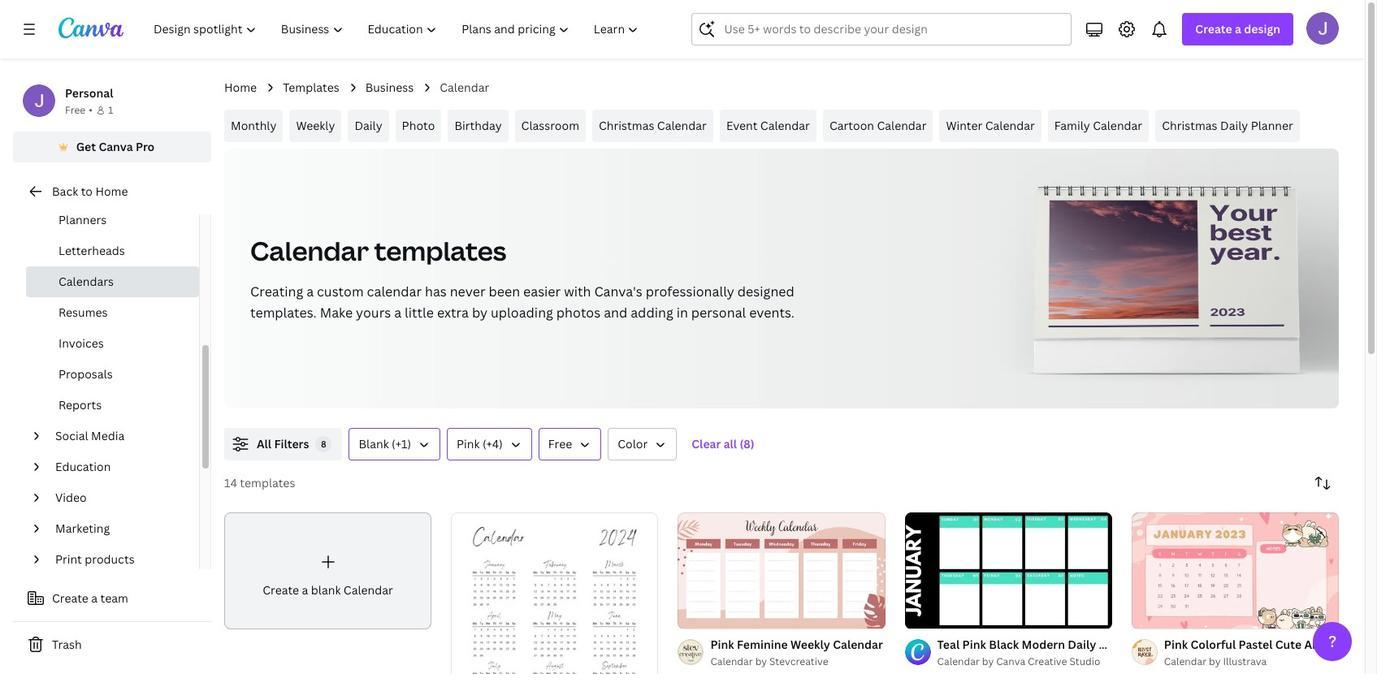 Task type: describe. For each thing, give the bounding box(es) containing it.
christmas daily planner
[[1162, 118, 1294, 133]]

birthday link
[[448, 110, 508, 142]]

jacob simon image
[[1307, 12, 1339, 45]]

teal pink black modern daily calendar image
[[905, 513, 1112, 629]]

feminine
[[737, 637, 788, 653]]

monthly
[[231, 118, 277, 133]]

monthly link
[[224, 110, 283, 142]]

get
[[76, 139, 96, 154]]

create a blank calendar link
[[224, 513, 432, 629]]

(+1)
[[392, 436, 411, 452]]

home link
[[224, 79, 257, 97]]

get canva pro button
[[13, 132, 211, 163]]

black
[[989, 637, 1019, 653]]

1 of 12 link for pastel
[[1132, 513, 1339, 629]]

calendars
[[59, 274, 114, 289]]

pro
[[136, 139, 155, 154]]

event
[[726, 118, 758, 133]]

create a team
[[52, 591, 128, 606]]

calendar up calendar by stevcreative "link"
[[833, 637, 883, 653]]

social media
[[55, 428, 125, 444]]

business
[[365, 80, 414, 95]]

creating
[[250, 283, 303, 301]]

by inside teal pink black modern daily calendar calendar by canva creative studio
[[982, 655, 994, 669]]

adding
[[631, 304, 673, 322]]

stevcreative
[[770, 655, 829, 669]]

little
[[405, 304, 434, 322]]

calendar right family
[[1093, 118, 1143, 133]]

photo link
[[395, 110, 442, 142]]

planners link
[[26, 205, 199, 236]]

create for create a team
[[52, 591, 88, 606]]

trash
[[52, 637, 82, 653]]

0 vertical spatial weekly
[[296, 118, 335, 133]]

14
[[224, 475, 237, 491]]

canva inside button
[[99, 139, 133, 154]]

a for design
[[1235, 21, 1242, 37]]

pink for pink colorful pastel cute abstract apri calendar by illustrava
[[1164, 637, 1188, 653]]

calendar by canva creative studio link
[[937, 654, 1112, 670]]

blank (+1)
[[359, 436, 411, 452]]

calendar by stevcreative link
[[711, 654, 883, 670]]

calendar inside pink colorful pastel cute abstract apri calendar by illustrava
[[1164, 655, 1207, 669]]

calendar by illustrava link
[[1164, 654, 1339, 670]]

Sort by button
[[1307, 467, 1339, 500]]

pink (+4) button
[[447, 428, 532, 461]]

clear all (8)
[[692, 436, 755, 452]]

studio
[[1070, 655, 1101, 669]]

illustrava
[[1223, 655, 1267, 669]]

cute
[[1276, 637, 1302, 653]]

create a design button
[[1183, 13, 1294, 46]]

calendar right cartoon
[[877, 118, 927, 133]]

templates link
[[283, 79, 339, 97]]

color
[[618, 436, 648, 452]]

1 of 12 link for black
[[905, 513, 1112, 629]]

top level navigation element
[[143, 13, 653, 46]]

1 for teal
[[916, 609, 921, 622]]

calendar up birthday
[[440, 80, 489, 95]]

abstract
[[1305, 637, 1352, 653]]

(+4)
[[483, 436, 503, 452]]

winter calendar
[[946, 118, 1035, 133]]

design
[[1244, 21, 1281, 37]]

blank
[[311, 582, 341, 598]]

calendar right 'event'
[[761, 118, 810, 133]]

has
[[425, 283, 447, 301]]

colorful
[[1191, 637, 1236, 653]]

home inside "link"
[[95, 184, 128, 199]]

calendar left 'event'
[[657, 118, 707, 133]]

cartoon
[[830, 118, 874, 133]]

blank (+1) button
[[349, 428, 440, 461]]

marketing
[[55, 521, 110, 536]]

back
[[52, 184, 78, 199]]

all
[[257, 436, 272, 452]]

reports link
[[26, 390, 199, 421]]

cartoon calendar link
[[823, 110, 933, 142]]

calendar right blank
[[344, 582, 393, 598]]

christmas calendar link
[[592, 110, 713, 142]]

planner
[[1251, 118, 1294, 133]]

pink feminine weekly calendar calendar by stevcreative
[[711, 637, 883, 669]]

video
[[55, 490, 87, 505]]

pink colorful pastel cute abstract apri link
[[1164, 636, 1377, 654]]

photo
[[402, 118, 435, 133]]

blank
[[359, 436, 389, 452]]

event calendar link
[[720, 110, 817, 142]]

uploading
[[491, 304, 553, 322]]

planners
[[59, 212, 107, 228]]

make
[[320, 304, 353, 322]]

print products
[[55, 552, 135, 567]]

marketing link
[[49, 514, 189, 544]]

0 horizontal spatial 1
[[108, 103, 113, 117]]

calendar right the winter
[[986, 118, 1035, 133]]

canva's
[[594, 283, 643, 301]]

weekly link
[[290, 110, 342, 142]]

calendar down feminine
[[711, 655, 753, 669]]

a for blank
[[302, 582, 308, 598]]

pink for pink feminine weekly calendar calendar by stevcreative
[[711, 637, 734, 653]]

free for free
[[548, 436, 572, 452]]

a for custom
[[306, 283, 314, 301]]

team
[[100, 591, 128, 606]]

pastel
[[1239, 637, 1273, 653]]

print
[[55, 552, 82, 567]]

pink colorful pastel cute abstract april 2022 monthly calendar image
[[1132, 513, 1339, 629]]

2 horizontal spatial daily
[[1221, 118, 1248, 133]]

teal pink black modern daily calendar link
[[937, 636, 1149, 654]]

winter calendar link
[[940, 110, 1042, 142]]

canva inside teal pink black modern daily calendar calendar by canva creative studio
[[997, 655, 1026, 669]]

daily inside teal pink black modern daily calendar calendar by canva creative studio
[[1068, 637, 1096, 653]]

pink feminine weekly calendar link
[[711, 636, 883, 654]]

christmas daily planner link
[[1156, 110, 1300, 142]]

create for create a blank calendar
[[263, 582, 299, 598]]

in
[[677, 304, 688, 322]]

1 for pink
[[1143, 609, 1148, 622]]

resumes link
[[26, 297, 199, 328]]



Task type: locate. For each thing, give the bounding box(es) containing it.
1 of 12 for teal
[[916, 609, 944, 622]]

create inside button
[[52, 591, 88, 606]]

pink inside pink feminine weekly calendar calendar by stevcreative
[[711, 637, 734, 653]]

all
[[724, 436, 737, 452]]

products
[[85, 552, 135, 567]]

education
[[55, 459, 111, 475]]

1 horizontal spatial 1 of 12
[[1143, 609, 1171, 622]]

resumes
[[59, 305, 108, 320]]

free right (+4)
[[548, 436, 572, 452]]

12 for pink
[[1161, 609, 1171, 622]]

home up the monthly
[[224, 80, 257, 95]]

a left little
[[394, 304, 402, 322]]

a inside dropdown button
[[1235, 21, 1242, 37]]

0 horizontal spatial 1 of 12
[[916, 609, 944, 622]]

by inside pink feminine weekly calendar calendar by stevcreative
[[756, 655, 767, 669]]

8
[[321, 438, 327, 450]]

weekly inside pink feminine weekly calendar calendar by stevcreative
[[791, 637, 830, 653]]

with
[[564, 283, 591, 301]]

trash link
[[13, 629, 211, 662]]

family
[[1055, 118, 1090, 133]]

free
[[65, 103, 86, 117], [548, 436, 572, 452]]

2 12 from the left
[[1161, 609, 1171, 622]]

professionally
[[646, 283, 735, 301]]

calendar down the teal
[[937, 655, 980, 669]]

events.
[[749, 304, 795, 322]]

of
[[923, 609, 932, 622], [1150, 609, 1159, 622]]

1 vertical spatial weekly
[[791, 637, 830, 653]]

1 horizontal spatial 1
[[916, 609, 921, 622]]

2 of from the left
[[1150, 609, 1159, 622]]

0 horizontal spatial daily
[[355, 118, 382, 133]]

business link
[[365, 79, 414, 97]]

calendar
[[440, 80, 489, 95], [657, 118, 707, 133], [761, 118, 810, 133], [877, 118, 927, 133], [986, 118, 1035, 133], [1093, 118, 1143, 133], [250, 233, 369, 268], [344, 582, 393, 598], [833, 637, 883, 653], [1099, 637, 1149, 653], [711, 655, 753, 669], [937, 655, 980, 669], [1164, 655, 1207, 669]]

1 12 from the left
[[934, 609, 944, 622]]

templates for 14 templates
[[240, 475, 295, 491]]

a inside button
[[91, 591, 98, 606]]

of for pink colorful pastel cute abstract apri
[[1150, 609, 1159, 622]]

christmas for christmas calendar
[[599, 118, 655, 133]]

cartoon calendar
[[830, 118, 927, 133]]

create left the design
[[1196, 21, 1233, 37]]

create inside dropdown button
[[1196, 21, 1233, 37]]

1 1 of 12 link from the left
[[905, 513, 1112, 629]]

1 horizontal spatial 12
[[1161, 609, 1171, 622]]

create a design
[[1196, 21, 1281, 37]]

personal
[[65, 85, 113, 101]]

weekly
[[296, 118, 335, 133], [791, 637, 830, 653]]

calendar up custom on the top left
[[250, 233, 369, 268]]

apri
[[1355, 637, 1377, 653]]

2 christmas from the left
[[1162, 118, 1218, 133]]

clear
[[692, 436, 721, 452]]

classroom link
[[515, 110, 586, 142]]

0 horizontal spatial canva
[[99, 139, 133, 154]]

video link
[[49, 483, 189, 514]]

2 1 of 12 from the left
[[1143, 609, 1171, 622]]

teal pink black modern daily calendar calendar by canva creative studio
[[937, 637, 1149, 669]]

family calendar
[[1055, 118, 1143, 133]]

templates.
[[250, 304, 317, 322]]

and
[[604, 304, 628, 322]]

modern
[[1022, 637, 1065, 653]]

2 1 of 12 link from the left
[[1132, 513, 1339, 629]]

letterheads
[[59, 243, 125, 258]]

1 vertical spatial home
[[95, 184, 128, 199]]

pink right the teal
[[963, 637, 986, 653]]

1 of 12 for pink
[[1143, 609, 1171, 622]]

8 filter options selected element
[[316, 436, 332, 453]]

free left the •
[[65, 103, 86, 117]]

0 horizontal spatial 12
[[934, 609, 944, 622]]

home right to at the left of the page
[[95, 184, 128, 199]]

free for free •
[[65, 103, 86, 117]]

by down feminine
[[756, 655, 767, 669]]

create left blank
[[263, 582, 299, 598]]

1 horizontal spatial weekly
[[791, 637, 830, 653]]

0 horizontal spatial christmas
[[599, 118, 655, 133]]

pink
[[457, 436, 480, 452], [711, 637, 734, 653], [963, 637, 986, 653], [1164, 637, 1188, 653]]

templates for calendar templates
[[374, 233, 507, 268]]

color button
[[608, 428, 677, 461]]

christmas calendar
[[599, 118, 707, 133]]

education link
[[49, 452, 189, 483]]

1 horizontal spatial create
[[263, 582, 299, 598]]

templates
[[283, 80, 339, 95]]

daily link
[[348, 110, 389, 142]]

back to home
[[52, 184, 128, 199]]

daily left planner
[[1221, 118, 1248, 133]]

1 horizontal spatial canva
[[997, 655, 1026, 669]]

2 horizontal spatial create
[[1196, 21, 1233, 37]]

1 horizontal spatial home
[[224, 80, 257, 95]]

proposals link
[[26, 359, 199, 390]]

of for teal pink black modern daily calendar
[[923, 609, 932, 622]]

event calendar
[[726, 118, 810, 133]]

2 horizontal spatial 1
[[1143, 609, 1148, 622]]

proposals
[[59, 367, 113, 382]]

create for create a design
[[1196, 21, 1233, 37]]

back to home link
[[13, 176, 211, 208]]

a for team
[[91, 591, 98, 606]]

invoices link
[[26, 328, 199, 359]]

a left team
[[91, 591, 98, 606]]

pink left (+4)
[[457, 436, 480, 452]]

creating a custom calendar has never been easier with canva's professionally designed templates. make yours a little extra by uploading photos and adding in personal events.
[[250, 283, 795, 322]]

a left blank
[[302, 582, 308, 598]]

calendar
[[367, 283, 422, 301]]

templates up has
[[374, 233, 507, 268]]

1 horizontal spatial templates
[[374, 233, 507, 268]]

pink inside pink colorful pastel cute abstract apri calendar by illustrava
[[1164, 637, 1188, 653]]

daily up studio
[[1068, 637, 1096, 653]]

social
[[55, 428, 88, 444]]

designed
[[738, 283, 795, 301]]

by down colorful
[[1209, 655, 1221, 669]]

a left custom on the top left
[[306, 283, 314, 301]]

black and white minimalist 2024 calendar image
[[451, 513, 659, 675]]

1 horizontal spatial free
[[548, 436, 572, 452]]

0 horizontal spatial free
[[65, 103, 86, 117]]

1 of 12
[[916, 609, 944, 622], [1143, 609, 1171, 622]]

0 vertical spatial canva
[[99, 139, 133, 154]]

calendar templates image
[[993, 149, 1339, 409], [1034, 190, 1300, 338]]

by down black
[[982, 655, 994, 669]]

by down never
[[472, 304, 488, 322]]

home
[[224, 80, 257, 95], [95, 184, 128, 199]]

daily
[[355, 118, 382, 133], [1221, 118, 1248, 133], [1068, 637, 1096, 653]]

weekly down templates link
[[296, 118, 335, 133]]

create a blank calendar element
[[224, 513, 432, 629]]

clear all (8) button
[[684, 428, 763, 461]]

0 horizontal spatial 1 of 12 link
[[905, 513, 1112, 629]]

1 horizontal spatial christmas
[[1162, 118, 1218, 133]]

0 vertical spatial templates
[[374, 233, 507, 268]]

christmas for christmas daily planner
[[1162, 118, 1218, 133]]

a left the design
[[1235, 21, 1242, 37]]

free inside free button
[[548, 436, 572, 452]]

calendar up studio
[[1099, 637, 1149, 653]]

by
[[472, 304, 488, 322], [756, 655, 767, 669], [982, 655, 994, 669], [1209, 655, 1221, 669]]

canva left the pro
[[99, 139, 133, 154]]

0 horizontal spatial home
[[95, 184, 128, 199]]

invoices
[[59, 336, 104, 351]]

teal
[[937, 637, 960, 653]]

1 of 12 link up pastel
[[1132, 513, 1339, 629]]

free button
[[539, 428, 602, 461]]

winter
[[946, 118, 983, 133]]

daily down business link
[[355, 118, 382, 133]]

1 of from the left
[[923, 609, 932, 622]]

canva down black
[[997, 655, 1026, 669]]

0 horizontal spatial create
[[52, 591, 88, 606]]

weekly up "stevcreative"
[[791, 637, 830, 653]]

pink inside teal pink black modern daily calendar calendar by canva creative studio
[[963, 637, 986, 653]]

pink for pink (+4)
[[457, 436, 480, 452]]

free •
[[65, 103, 93, 117]]

create down print
[[52, 591, 88, 606]]

•
[[89, 103, 93, 117]]

0 horizontal spatial templates
[[240, 475, 295, 491]]

media
[[91, 428, 125, 444]]

templates right 14
[[240, 475, 295, 491]]

creative
[[1028, 655, 1067, 669]]

pink inside button
[[457, 436, 480, 452]]

0 horizontal spatial weekly
[[296, 118, 335, 133]]

1 vertical spatial free
[[548, 436, 572, 452]]

a
[[1235, 21, 1242, 37], [306, 283, 314, 301], [394, 304, 402, 322], [302, 582, 308, 598], [91, 591, 98, 606]]

1 vertical spatial canva
[[997, 655, 1026, 669]]

1 horizontal spatial daily
[[1068, 637, 1096, 653]]

1 of 12 link up black
[[905, 513, 1112, 629]]

create a team button
[[13, 583, 211, 615]]

pink colorful pastel cute abstract apri calendar by illustrava
[[1164, 637, 1377, 669]]

pink left colorful
[[1164, 637, 1188, 653]]

pink left feminine
[[711, 637, 734, 653]]

0 vertical spatial free
[[65, 103, 86, 117]]

pink (+4)
[[457, 436, 503, 452]]

classroom
[[521, 118, 579, 133]]

0 vertical spatial home
[[224, 80, 257, 95]]

14 templates
[[224, 475, 295, 491]]

by inside creating a custom calendar has never been easier with canva's professionally designed templates. make yours a little extra by uploading photos and adding in personal events.
[[472, 304, 488, 322]]

calendar down colorful
[[1164, 655, 1207, 669]]

0 horizontal spatial of
[[923, 609, 932, 622]]

12 for teal
[[934, 609, 944, 622]]

pink feminine weekly calendar image
[[678, 513, 885, 629]]

1 christmas from the left
[[599, 118, 655, 133]]

by inside pink colorful pastel cute abstract apri calendar by illustrava
[[1209, 655, 1221, 669]]

None search field
[[692, 13, 1072, 46]]

personal
[[691, 304, 746, 322]]

Search search field
[[724, 14, 1062, 45]]

1 1 of 12 from the left
[[916, 609, 944, 622]]

get canva pro
[[76, 139, 155, 154]]

1 horizontal spatial of
[[1150, 609, 1159, 622]]

1 horizontal spatial 1 of 12 link
[[1132, 513, 1339, 629]]

1 vertical spatial templates
[[240, 475, 295, 491]]

to
[[81, 184, 93, 199]]



Task type: vqa. For each thing, say whether or not it's contained in the screenshot.
form
no



